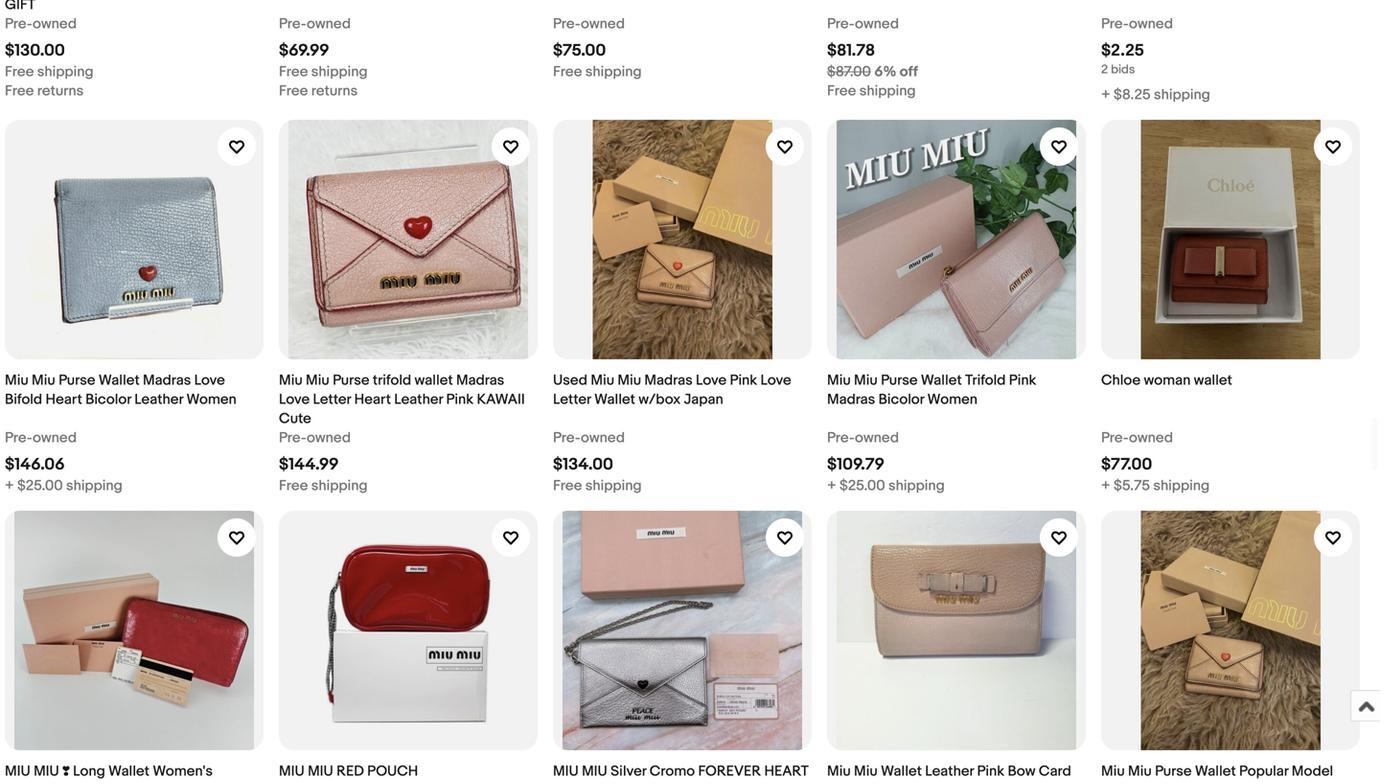 Task type: locate. For each thing, give the bounding box(es) containing it.
$109.79 text field
[[827, 455, 885, 475]]

heart down trifold at the top of page
[[354, 391, 391, 408]]

miu
[[5, 372, 28, 389], [32, 372, 55, 389], [279, 372, 303, 389], [306, 372, 330, 389], [591, 372, 615, 389], [618, 372, 642, 389], [827, 372, 851, 389], [854, 372, 878, 389]]

0 horizontal spatial women
[[186, 391, 237, 408]]

6 miu from the left
[[618, 372, 642, 389]]

owned
[[33, 15, 77, 33], [307, 15, 351, 33], [581, 15, 625, 33], [855, 15, 899, 33], [1130, 15, 1174, 33], [33, 429, 77, 447], [307, 429, 351, 447], [581, 429, 625, 447], [855, 429, 899, 447], [1130, 429, 1174, 447]]

shipping
[[37, 63, 94, 80], [311, 63, 368, 80], [586, 63, 642, 80], [860, 82, 916, 100], [1154, 86, 1211, 103], [66, 477, 123, 495], [311, 477, 368, 495], [586, 477, 642, 495], [889, 477, 945, 495], [1154, 477, 1210, 495]]

pre- up $75.00 text box
[[553, 15, 581, 33]]

pink inside miu miu purse wallet trifold pink madras bicolor women
[[1009, 372, 1037, 389]]

1 bicolor from the left
[[85, 391, 131, 408]]

women
[[186, 391, 237, 408], [928, 391, 978, 408]]

japan
[[684, 391, 724, 408]]

purse for $109.79
[[881, 372, 918, 389]]

2 horizontal spatial pre-owned text field
[[1102, 429, 1174, 448]]

1 horizontal spatial pink
[[730, 372, 758, 389]]

$109.79
[[827, 455, 885, 475]]

1 wallet from the left
[[415, 372, 453, 389]]

pre-owned text field up $130.00
[[5, 14, 77, 33]]

pre-owned $77.00 + $5.75 shipping
[[1102, 429, 1210, 495]]

pre-owned text field up $77.00
[[1102, 429, 1174, 448]]

+ $25.00 shipping text field
[[5, 476, 123, 496]]

pre-owned text field up $146.06 text box
[[5, 429, 77, 448]]

pre-owned text field for $69.99
[[279, 14, 351, 33]]

2 horizontal spatial pink
[[1009, 372, 1037, 389]]

shipping inside pre-owned $77.00 + $5.75 shipping
[[1154, 477, 1210, 495]]

wallet
[[415, 372, 453, 389], [1194, 372, 1233, 389]]

wallet inside miu miu purse wallet trifold pink madras bicolor women
[[921, 372, 962, 389]]

pre-owned text field up $75.00 text box
[[553, 14, 625, 33]]

pre- up $81.78
[[827, 15, 855, 33]]

owned for $146.06
[[33, 429, 77, 447]]

pre- inside pre-owned $134.00 free shipping
[[553, 429, 581, 447]]

pink for $109.79
[[1009, 372, 1037, 389]]

$25.00 down $146.06 text box
[[17, 477, 63, 495]]

owned up '$69.99' text box on the top left
[[307, 15, 351, 33]]

1 horizontal spatial women
[[928, 391, 978, 408]]

1 miu from the left
[[5, 372, 28, 389]]

$25.00
[[17, 477, 63, 495], [840, 477, 886, 495]]

owned up $146.06
[[33, 429, 77, 447]]

1 returns from the left
[[37, 82, 84, 100]]

pre- for $134.00
[[553, 429, 581, 447]]

pre-owned $130.00 free shipping free returns
[[5, 15, 94, 100]]

0 horizontal spatial heart
[[45, 391, 82, 408]]

0 horizontal spatial wallet
[[415, 372, 453, 389]]

chloe
[[1102, 372, 1141, 389]]

returns down $130.00 text box
[[37, 82, 84, 100]]

pre- for $69.99
[[279, 15, 307, 33]]

letter inside miu miu purse trifold wallet madras love letter heart leather pink kawaii cute pre-owned $144.99 free shipping
[[313, 391, 351, 408]]

pre-owned $2.25 2 bids + $8.25 shipping
[[1102, 15, 1211, 103]]

$69.99
[[279, 41, 329, 61]]

pre- inside "pre-owned $69.99 free shipping free returns"
[[279, 15, 307, 33]]

pre- inside pre-owned $77.00 + $5.75 shipping
[[1102, 429, 1130, 447]]

used
[[553, 372, 588, 389]]

0 horizontal spatial $25.00
[[17, 477, 63, 495]]

owned up $130.00
[[33, 15, 77, 33]]

shipping inside pre-owned $146.06 + $25.00 shipping
[[66, 477, 123, 495]]

leather for miu miu purse wallet madras love bifold heart bicolor leather women
[[134, 391, 183, 408]]

1 letter from the left
[[313, 391, 351, 408]]

+ for $146.06
[[5, 477, 14, 495]]

returns for $130.00
[[37, 82, 84, 100]]

pre-owned $109.79 + $25.00 shipping
[[827, 429, 945, 495]]

+ $8.25 shipping text field
[[1102, 85, 1211, 104]]

wallet inside the miu miu purse wallet madras love bifold heart bicolor leather women
[[99, 372, 140, 389]]

1 horizontal spatial leather
[[394, 391, 443, 408]]

off
[[900, 63, 918, 80]]

1 leather from the left
[[134, 391, 183, 408]]

2 horizontal spatial purse
[[881, 372, 918, 389]]

2 bicolor from the left
[[879, 391, 925, 408]]

letter
[[313, 391, 351, 408], [553, 391, 591, 408]]

purse inside the miu miu purse wallet madras love bifold heart bicolor leather women
[[59, 372, 95, 389]]

owned inside pre-owned $2.25 2 bids + $8.25 shipping
[[1130, 15, 1174, 33]]

pre-owned $134.00 free shipping
[[553, 429, 642, 495]]

Pre-owned text field
[[5, 429, 77, 448], [279, 429, 351, 448], [1102, 429, 1174, 448]]

Pre-owned text field
[[5, 14, 77, 33], [279, 14, 351, 33], [553, 14, 625, 33], [827, 14, 899, 33], [1102, 14, 1174, 33], [553, 429, 625, 448], [827, 429, 899, 448]]

owned up $109.79 text box
[[855, 429, 899, 447]]

owned up the $81.78 text field
[[855, 15, 899, 33]]

2 purse from the left
[[333, 372, 370, 389]]

Free returns text field
[[279, 81, 358, 101]]

$144.99 text field
[[279, 455, 339, 475]]

madras
[[143, 372, 191, 389], [456, 372, 505, 389], [645, 372, 693, 389], [827, 391, 876, 408]]

0 horizontal spatial bicolor
[[85, 391, 131, 408]]

pre- up $77.00
[[1102, 429, 1130, 447]]

bicolor up pre-owned $146.06 + $25.00 shipping
[[85, 391, 131, 408]]

returns for $69.99
[[311, 82, 358, 100]]

returns
[[37, 82, 84, 100], [311, 82, 358, 100]]

wallet right trifold at the top of page
[[415, 372, 453, 389]]

pre- up $69.99
[[279, 15, 307, 33]]

0 horizontal spatial wallet
[[99, 372, 140, 389]]

shipping inside the pre-owned $109.79 + $25.00 shipping
[[889, 477, 945, 495]]

pre-owned text field up $81.78
[[827, 14, 899, 33]]

pre- up $134.00
[[553, 429, 581, 447]]

owned for $77.00
[[1130, 429, 1174, 447]]

owned up $75.00 text box
[[581, 15, 625, 33]]

shipping inside pre-owned $2.25 2 bids + $8.25 shipping
[[1154, 86, 1211, 103]]

letter for miu miu purse trifold wallet madras love letter heart leather pink kawaii cute pre-owned $144.99 free shipping
[[313, 391, 351, 408]]

bicolor up the pre-owned $109.79 + $25.00 shipping
[[879, 391, 925, 408]]

2 bids text field
[[1102, 62, 1136, 77]]

+ inside pre-owned $2.25 2 bids + $8.25 shipping
[[1102, 86, 1111, 103]]

3 pre-owned text field from the left
[[1102, 429, 1174, 448]]

2 miu from the left
[[32, 372, 55, 389]]

2 returns from the left
[[311, 82, 358, 100]]

wallet
[[99, 372, 140, 389], [921, 372, 962, 389], [595, 391, 636, 408]]

1 women from the left
[[186, 391, 237, 408]]

shipping inside pre-owned $130.00 free shipping free returns
[[37, 63, 94, 80]]

$75.00 text field
[[553, 41, 606, 61]]

free shipping text field down $134.00
[[553, 476, 642, 496]]

owned inside pre-owned $134.00 free shipping
[[581, 429, 625, 447]]

miu miu purse trifold wallet madras love letter heart leather pink kawaii cute pre-owned $144.99 free shipping
[[279, 372, 525, 495]]

owned for $130.00
[[33, 15, 77, 33]]

pink
[[730, 372, 758, 389], [1009, 372, 1037, 389], [446, 391, 474, 408]]

owned inside pre-owned $130.00 free shipping free returns
[[33, 15, 77, 33]]

owned inside the pre-owned $81.78 $87.00 6% off free shipping
[[855, 15, 899, 33]]

1 horizontal spatial wallet
[[1194, 372, 1233, 389]]

pre-owned text field for $146.06
[[5, 429, 77, 448]]

owned up $2.25
[[1130, 15, 1174, 33]]

owned for $109.79
[[855, 429, 899, 447]]

4 miu from the left
[[306, 372, 330, 389]]

owned inside pre-owned $77.00 + $5.75 shipping
[[1130, 429, 1174, 447]]

1 horizontal spatial pre-owned text field
[[279, 429, 351, 448]]

pre-owned text field up $134.00
[[553, 429, 625, 448]]

free down '$69.99' text box on the top left
[[279, 82, 308, 100]]

1 horizontal spatial heart
[[354, 391, 391, 408]]

1 horizontal spatial purse
[[333, 372, 370, 389]]

bicolor
[[85, 391, 131, 408], [879, 391, 925, 408]]

letter up $144.99
[[313, 391, 351, 408]]

chloe woman wallet
[[1102, 372, 1233, 389]]

free down $144.99 text field
[[279, 477, 308, 495]]

owned inside "pre-owned $69.99 free shipping free returns"
[[307, 15, 351, 33]]

owned for $75.00
[[581, 15, 625, 33]]

free down $69.99
[[279, 63, 308, 80]]

returns inside pre-owned $130.00 free shipping free returns
[[37, 82, 84, 100]]

pre-owned text field up $109.79 in the right bottom of the page
[[827, 429, 899, 448]]

pre-owned text field for $134.00
[[553, 429, 625, 448]]

$77.00 text field
[[1102, 455, 1153, 475]]

$25.00 inside the pre-owned $109.79 + $25.00 shipping
[[840, 477, 886, 495]]

+ for $109.79
[[827, 477, 837, 495]]

purse inside miu miu purse wallet trifold pink madras bicolor women
[[881, 372, 918, 389]]

pre-owned text field up $69.99
[[279, 14, 351, 33]]

purse up pre-owned $146.06 + $25.00 shipping
[[59, 372, 95, 389]]

owned inside miu miu purse trifold wallet madras love letter heart leather pink kawaii cute pre-owned $144.99 free shipping
[[307, 429, 351, 447]]

pre- for $146.06
[[5, 429, 33, 447]]

letter down used
[[553, 391, 591, 408]]

1 horizontal spatial wallet
[[595, 391, 636, 408]]

pre-owned text field up $144.99
[[279, 429, 351, 448]]

love inside the miu miu purse wallet madras love bifold heart bicolor leather women
[[194, 372, 225, 389]]

+ inside the pre-owned $109.79 + $25.00 shipping
[[827, 477, 837, 495]]

pre- down cute
[[279, 429, 307, 447]]

pink inside used miu miu madras love pink love letter wallet w/box japan
[[730, 372, 758, 389]]

+ down $109.79 in the right bottom of the page
[[827, 477, 837, 495]]

0 horizontal spatial pink
[[446, 391, 474, 408]]

0 horizontal spatial purse
[[59, 372, 95, 389]]

wallet for $109.79
[[921, 372, 962, 389]]

2 heart from the left
[[354, 391, 391, 408]]

letter inside used miu miu madras love pink love letter wallet w/box japan
[[553, 391, 591, 408]]

heart
[[45, 391, 82, 408], [354, 391, 391, 408]]

2 $25.00 from the left
[[840, 477, 886, 495]]

purse up the pre-owned $109.79 + $25.00 shipping
[[881, 372, 918, 389]]

$134.00
[[553, 455, 614, 475]]

$25.00 inside pre-owned $146.06 + $25.00 shipping
[[17, 477, 63, 495]]

purse
[[59, 372, 95, 389], [333, 372, 370, 389], [881, 372, 918, 389]]

returns down $69.99
[[311, 82, 358, 100]]

0 horizontal spatial returns
[[37, 82, 84, 100]]

pre- inside pre-owned $130.00 free shipping free returns
[[5, 15, 33, 33]]

+ inside pre-owned $77.00 + $5.75 shipping
[[1102, 477, 1111, 495]]

$25.00 for $146.06
[[17, 477, 63, 495]]

2 leather from the left
[[394, 391, 443, 408]]

owned up $77.00 text box
[[1130, 429, 1174, 447]]

heart inside miu miu purse trifold wallet madras love letter heart leather pink kawaii cute pre-owned $144.99 free shipping
[[354, 391, 391, 408]]

pre- up $2.25 text box
[[1102, 15, 1130, 33]]

1 horizontal spatial $25.00
[[840, 477, 886, 495]]

$75.00
[[553, 41, 606, 61]]

1 horizontal spatial letter
[[553, 391, 591, 408]]

miu miu purse wallet madras love bifold heart bicolor leather women
[[5, 372, 237, 408]]

0 horizontal spatial leather
[[134, 391, 183, 408]]

love
[[194, 372, 225, 389], [696, 372, 727, 389], [761, 372, 792, 389], [279, 391, 310, 408]]

0 horizontal spatial letter
[[313, 391, 351, 408]]

free
[[5, 63, 34, 80], [279, 63, 308, 80], [553, 63, 582, 80], [5, 82, 34, 100], [279, 82, 308, 100], [827, 82, 857, 100], [279, 477, 308, 495], [553, 477, 582, 495]]

1 pre-owned text field from the left
[[5, 429, 77, 448]]

owned for $81.78
[[855, 15, 899, 33]]

2 letter from the left
[[553, 391, 591, 408]]

+ left $5.75
[[1102, 477, 1111, 495]]

pre- inside the pre-owned $81.78 $87.00 6% off free shipping
[[827, 15, 855, 33]]

$134.00 text field
[[553, 455, 614, 475]]

owned inside pre-owned $146.06 + $25.00 shipping
[[33, 429, 77, 447]]

$146.06
[[5, 455, 65, 475]]

pre- inside pre-owned $75.00 free shipping
[[553, 15, 581, 33]]

1 heart from the left
[[45, 391, 82, 408]]

leather inside miu miu purse trifold wallet madras love letter heart leather pink kawaii cute pre-owned $144.99 free shipping
[[394, 391, 443, 408]]

owned up $144.99 text field
[[307, 429, 351, 447]]

+
[[1102, 86, 1111, 103], [5, 477, 14, 495], [827, 477, 837, 495], [1102, 477, 1111, 495]]

used miu miu madras love pink love letter wallet w/box japan
[[553, 372, 792, 408]]

woman
[[1144, 372, 1191, 389]]

+ down $146.06 text box
[[5, 477, 14, 495]]

leather inside the miu miu purse wallet madras love bifold heart bicolor leather women
[[134, 391, 183, 408]]

3 miu from the left
[[279, 372, 303, 389]]

pre- for $2.25
[[1102, 15, 1130, 33]]

free down $87.00 at the right
[[827, 82, 857, 100]]

owned up $134.00 text field
[[581, 429, 625, 447]]

pre- up $130.00
[[5, 15, 33, 33]]

free down $130.00 text box
[[5, 82, 34, 100]]

Free shipping text field
[[5, 62, 94, 81], [279, 62, 368, 81], [553, 62, 642, 81], [827, 81, 916, 101], [279, 476, 368, 496], [553, 476, 642, 496]]

1 $25.00 from the left
[[17, 477, 63, 495]]

1 horizontal spatial returns
[[311, 82, 358, 100]]

returns inside "pre-owned $69.99 free shipping free returns"
[[311, 82, 358, 100]]

owned inside pre-owned $75.00 free shipping
[[581, 15, 625, 33]]

0 horizontal spatial pre-owned text field
[[5, 429, 77, 448]]

free down $134.00
[[553, 477, 582, 495]]

pre-owned $146.06 + $25.00 shipping
[[5, 429, 123, 495]]

pre-owned text field for $130.00
[[5, 14, 77, 33]]

+ inside pre-owned $146.06 + $25.00 shipping
[[5, 477, 14, 495]]

purse left trifold at the top of page
[[333, 372, 370, 389]]

free shipping text field down $130.00 text box
[[5, 62, 94, 81]]

$2.25
[[1102, 41, 1145, 61]]

$81.78 text field
[[827, 41, 876, 61]]

pre- inside pre-owned $146.06 + $25.00 shipping
[[5, 429, 33, 447]]

pre-owned text field for $77.00
[[1102, 429, 1174, 448]]

pre-owned text field for $109.79
[[827, 429, 899, 448]]

owned for $2.25
[[1130, 15, 1174, 33]]

3 purse from the left
[[881, 372, 918, 389]]

2 horizontal spatial wallet
[[921, 372, 962, 389]]

pre-
[[5, 15, 33, 33], [279, 15, 307, 33], [553, 15, 581, 33], [827, 15, 855, 33], [1102, 15, 1130, 33], [5, 429, 33, 447], [279, 429, 307, 447], [553, 429, 581, 447], [827, 429, 855, 447], [1102, 429, 1130, 447]]

shipping inside miu miu purse trifold wallet madras love letter heart leather pink kawaii cute pre-owned $144.99 free shipping
[[311, 477, 368, 495]]

owned inside the pre-owned $109.79 + $25.00 shipping
[[855, 429, 899, 447]]

1 purse from the left
[[59, 372, 95, 389]]

pre-owned $75.00 free shipping
[[553, 15, 642, 80]]

leather
[[134, 391, 183, 408], [394, 391, 443, 408]]

pre- up $146.06
[[5, 429, 33, 447]]

bifold
[[5, 391, 42, 408]]

pre-owned text field up $2.25 text box
[[1102, 14, 1174, 33]]

pre- inside pre-owned $2.25 2 bids + $8.25 shipping
[[1102, 15, 1130, 33]]

$25.00 down $109.79 in the right bottom of the page
[[840, 477, 886, 495]]

2 women from the left
[[928, 391, 978, 408]]

$81.78
[[827, 41, 876, 61]]

1 horizontal spatial bicolor
[[879, 391, 925, 408]]

2 pre-owned text field from the left
[[279, 429, 351, 448]]

heart right bifold
[[45, 391, 82, 408]]

pre- up $109.79 in the right bottom of the page
[[827, 429, 855, 447]]

pre- inside the pre-owned $109.79 + $25.00 shipping
[[827, 429, 855, 447]]

bicolor inside miu miu purse wallet trifold pink madras bicolor women
[[879, 391, 925, 408]]

free down $75.00 text box
[[553, 63, 582, 80]]

wallet right woman
[[1194, 372, 1233, 389]]

+ down '2'
[[1102, 86, 1111, 103]]

pre-owned text field for $81.78
[[827, 14, 899, 33]]

2 wallet from the left
[[1194, 372, 1233, 389]]



Task type: describe. For each thing, give the bounding box(es) containing it.
free inside the pre-owned $81.78 $87.00 6% off free shipping
[[827, 82, 857, 100]]

pink inside miu miu purse trifold wallet madras love letter heart leather pink kawaii cute pre-owned $144.99 free shipping
[[446, 391, 474, 408]]

pre-owned $69.99 free shipping free returns
[[279, 15, 368, 100]]

$144.99
[[279, 455, 339, 475]]

miu miu purse wallet trifold pink madras bicolor women
[[827, 372, 1037, 408]]

w/box
[[639, 391, 681, 408]]

love inside miu miu purse trifold wallet madras love letter heart leather pink kawaii cute pre-owned $144.99 free shipping
[[279, 391, 310, 408]]

wallet inside miu miu purse trifold wallet madras love letter heart leather pink kawaii cute pre-owned $144.99 free shipping
[[415, 372, 453, 389]]

madras inside the miu miu purse wallet madras love bifold heart bicolor leather women
[[143, 372, 191, 389]]

$69.99 text field
[[279, 41, 329, 61]]

shipping inside "pre-owned $69.99 free shipping free returns"
[[311, 63, 368, 80]]

women inside the miu miu purse wallet madras love bifold heart bicolor leather women
[[186, 391, 237, 408]]

previous price $87.00 6% off text field
[[827, 62, 918, 81]]

wallet inside used miu miu madras love pink love letter wallet w/box japan
[[595, 391, 636, 408]]

bids
[[1111, 62, 1136, 77]]

owned for $69.99
[[307, 15, 351, 33]]

6%
[[875, 63, 897, 80]]

$146.06 text field
[[5, 455, 65, 475]]

women inside miu miu purse wallet trifold pink madras bicolor women
[[928, 391, 978, 408]]

madras inside used miu miu madras love pink love letter wallet w/box japan
[[645, 372, 693, 389]]

$2.25 text field
[[1102, 41, 1145, 61]]

$130.00 text field
[[5, 41, 65, 61]]

+ $25.00 shipping text field
[[827, 476, 945, 496]]

free shipping text field down 6%
[[827, 81, 916, 101]]

trifold
[[966, 372, 1006, 389]]

purse for $146.06
[[59, 372, 95, 389]]

pre- for $81.78
[[827, 15, 855, 33]]

pink for $134.00
[[730, 372, 758, 389]]

free shipping text field down $75.00 text box
[[553, 62, 642, 81]]

letter for used miu miu madras love pink love letter wallet w/box japan
[[553, 391, 591, 408]]

5 miu from the left
[[591, 372, 615, 389]]

pre- for $109.79
[[827, 429, 855, 447]]

shipping inside pre-owned $75.00 free shipping
[[586, 63, 642, 80]]

madras inside miu miu purse wallet trifold pink madras bicolor women
[[827, 391, 876, 408]]

madras inside miu miu purse trifold wallet madras love letter heart leather pink kawaii cute pre-owned $144.99 free shipping
[[456, 372, 505, 389]]

pre-owned text field for $2.25
[[1102, 14, 1174, 33]]

heart inside the miu miu purse wallet madras love bifold heart bicolor leather women
[[45, 391, 82, 408]]

$130.00
[[5, 41, 65, 61]]

+ $5.75 shipping text field
[[1102, 476, 1210, 496]]

bicolor inside the miu miu purse wallet madras love bifold heart bicolor leather women
[[85, 391, 131, 408]]

+ for $77.00
[[1102, 477, 1111, 495]]

pre- inside miu miu purse trifold wallet madras love letter heart leather pink kawaii cute pre-owned $144.99 free shipping
[[279, 429, 307, 447]]

pre- for $130.00
[[5, 15, 33, 33]]

2
[[1102, 62, 1109, 77]]

pre- for $75.00
[[553, 15, 581, 33]]

kawaii
[[477, 391, 525, 408]]

$87.00
[[827, 63, 872, 80]]

free inside pre-owned $75.00 free shipping
[[553, 63, 582, 80]]

cute
[[279, 410, 311, 428]]

7 miu from the left
[[827, 372, 851, 389]]

$77.00
[[1102, 455, 1153, 475]]

$25.00 for $109.79
[[840, 477, 886, 495]]

8 miu from the left
[[854, 372, 878, 389]]

leather for miu miu purse trifold wallet madras love letter heart leather pink kawaii cute pre-owned $144.99 free shipping
[[394, 391, 443, 408]]

shipping inside the pre-owned $81.78 $87.00 6% off free shipping
[[860, 82, 916, 100]]

free down $130.00
[[5, 63, 34, 80]]

pre-owned text field for $144.99
[[279, 429, 351, 448]]

free inside pre-owned $134.00 free shipping
[[553, 477, 582, 495]]

purse inside miu miu purse trifold wallet madras love letter heart leather pink kawaii cute pre-owned $144.99 free shipping
[[333, 372, 370, 389]]

pre-owned $81.78 $87.00 6% off free shipping
[[827, 15, 918, 100]]

$8.25
[[1114, 86, 1151, 103]]

trifold
[[373, 372, 411, 389]]

$5.75
[[1114, 477, 1151, 495]]

pre-owned text field for $75.00
[[553, 14, 625, 33]]

pre- for $77.00
[[1102, 429, 1130, 447]]

free inside miu miu purse trifold wallet madras love letter heart leather pink kawaii cute pre-owned $144.99 free shipping
[[279, 477, 308, 495]]

wallet for $146.06
[[99, 372, 140, 389]]

shipping inside pre-owned $134.00 free shipping
[[586, 477, 642, 495]]

Free returns text field
[[5, 81, 84, 101]]

free shipping text field down $69.99
[[279, 62, 368, 81]]

owned for $134.00
[[581, 429, 625, 447]]

free shipping text field down $144.99
[[279, 476, 368, 496]]



Task type: vqa. For each thing, say whether or not it's contained in the screenshot.


